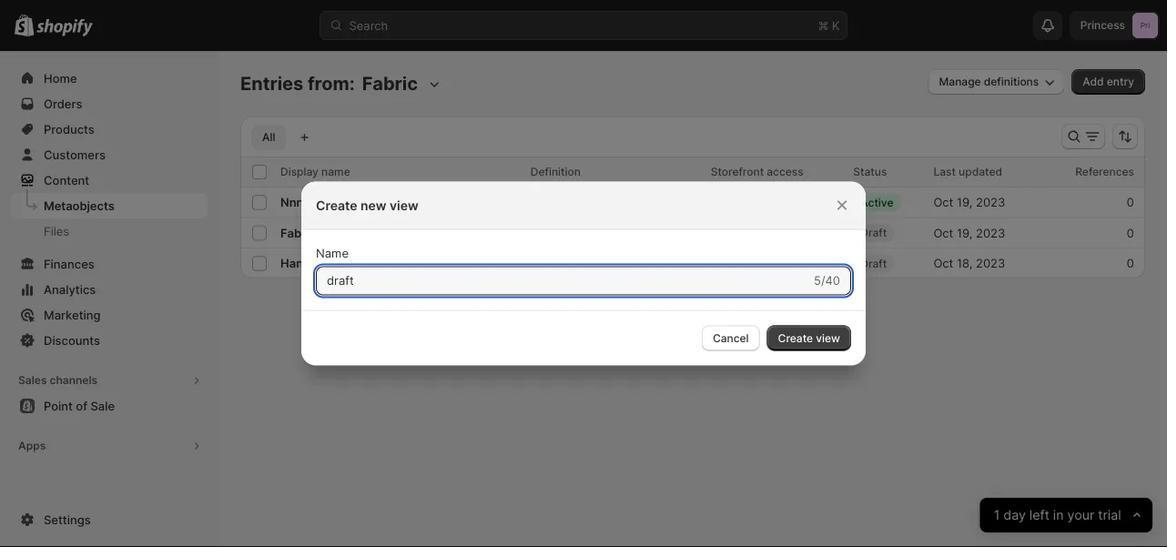 Task type: locate. For each thing, give the bounding box(es) containing it.
oct for one
[[934, 256, 954, 270]]

0 vertical spatial 2023
[[976, 195, 1006, 209]]

fabric #hvfs36nt
[[281, 226, 391, 240]]

1 19, from the top
[[957, 195, 973, 209]]

entries
[[240, 72, 304, 95]]

oct up oct 18, 2023
[[934, 226, 954, 240]]

handle
[[281, 256, 321, 270]]

metaobjects
[[44, 199, 114, 213]]

1 vertical spatial oct
[[934, 226, 954, 240]]

2 0 from the top
[[1127, 226, 1135, 240]]

1 vertical spatial 19,
[[957, 226, 973, 240]]

shopify image
[[37, 19, 93, 37]]

apps
[[18, 439, 46, 453]]

2 oct 19, 2023 from the top
[[934, 226, 1006, 240]]

home
[[44, 71, 77, 85]]

sales
[[18, 374, 47, 387]]

1 horizontal spatial view
[[816, 332, 841, 345]]

definition
[[531, 165, 581, 179]]

2023 for #hvfs36nt
[[976, 226, 1006, 240]]

draft
[[861, 226, 887, 240], [861, 257, 887, 270]]

oct down last
[[934, 195, 954, 209]]

0 vertical spatial create
[[316, 198, 358, 213]]

nnnn link
[[281, 195, 311, 209]]

1 oct 19, 2023 from the top
[[934, 195, 1006, 209]]

1 0 from the top
[[1127, 195, 1135, 209]]

3 2023 from the top
[[976, 256, 1006, 270]]

nnnn
[[281, 195, 311, 209]]

2 vertical spatial oct
[[934, 256, 954, 270]]

home link
[[11, 66, 208, 91]]

2 oct from the top
[[934, 226, 954, 240]]

1 vertical spatial read
[[711, 256, 739, 270]]

entries from:
[[240, 72, 355, 95]]

19, up 18,
[[957, 226, 973, 240]]

create up "fabric #hvfs36nt" link
[[316, 198, 358, 213]]

1 horizontal spatial create
[[778, 332, 813, 345]]

read up metaobjects
[[711, 256, 739, 270]]

oct 19, 2023 up oct 18, 2023
[[934, 226, 1006, 240]]

files
[[44, 224, 69, 238]]

1 vertical spatial oct 19, 2023
[[934, 226, 1006, 240]]

fabric #hvfs36nt link
[[281, 226, 391, 240]]

3 oct from the top
[[934, 256, 954, 270]]

1 vertical spatial 2023
[[976, 226, 1006, 240]]

0 vertical spatial view
[[390, 198, 419, 213]]

0 vertical spatial oct
[[934, 195, 954, 209]]

19,
[[957, 195, 973, 209], [957, 226, 973, 240]]

settings link
[[11, 507, 208, 533]]

sales channels button
[[11, 368, 208, 393]]

2 draft from the top
[[861, 257, 887, 270]]

read down the storefront
[[711, 226, 739, 240]]

view inside button
[[816, 332, 841, 345]]

2 vertical spatial 2023
[[976, 256, 1006, 270]]

oct left 18,
[[934, 256, 954, 270]]

discounts link
[[11, 328, 208, 353]]

oct 19, 2023
[[934, 195, 1006, 209], [934, 226, 1006, 240]]

create new view
[[316, 198, 419, 213]]

files link
[[11, 219, 208, 244]]

create
[[316, 198, 358, 213], [778, 332, 813, 345]]

oct 19, 2023 down last updated
[[934, 195, 1006, 209]]

0 horizontal spatial view
[[390, 198, 419, 213]]

2023 up oct 18, 2023
[[976, 226, 1006, 240]]

fabric for fabric #hvfs36nt
[[531, 226, 566, 240]]

19, for fabric #hvfs36nt
[[957, 226, 973, 240]]

create for create new view
[[316, 198, 358, 213]]

active
[[861, 196, 894, 209]]

2 19, from the top
[[957, 226, 973, 240]]

0 vertical spatial read
[[711, 226, 739, 240]]

2 read from the top
[[711, 256, 739, 270]]

1 read from the top
[[711, 226, 739, 240]]

1 draft from the top
[[861, 226, 887, 240]]

handle one
[[281, 256, 347, 270]]

Name text field
[[316, 266, 811, 296]]

metaobjects link
[[711, 298, 786, 313]]

oct
[[934, 195, 954, 209], [934, 226, 954, 240], [934, 256, 954, 270]]

cancel
[[713, 332, 749, 345]]

2 2023 from the top
[[976, 226, 1006, 240]]

draft for oct 19, 2023
[[861, 226, 887, 240]]

2023
[[976, 195, 1006, 209], [976, 226, 1006, 240], [976, 256, 1006, 270]]

references
[[1076, 165, 1135, 179]]

2023 for one
[[976, 256, 1006, 270]]

last
[[934, 165, 956, 179]]

search
[[349, 18, 388, 32]]

19, down last updated
[[957, 195, 973, 209]]

0 vertical spatial 19,
[[957, 195, 973, 209]]

view
[[390, 198, 419, 213], [816, 332, 841, 345]]

0 vertical spatial 0
[[1127, 195, 1135, 209]]

handle one link
[[281, 256, 347, 270]]

1 vertical spatial draft
[[861, 257, 887, 270]]

read for oct 18, 2023
[[711, 256, 739, 270]]

0 vertical spatial draft
[[861, 226, 887, 240]]

apps button
[[11, 434, 208, 459]]

0 vertical spatial oct 19, 2023
[[934, 195, 1006, 209]]

read
[[711, 226, 739, 240], [711, 256, 739, 270]]

2 vertical spatial 0
[[1127, 256, 1135, 270]]

create down metaobjects link
[[778, 332, 813, 345]]

2023 down updated
[[976, 195, 1006, 209]]

create inside create view button
[[778, 332, 813, 345]]

0 horizontal spatial create
[[316, 198, 358, 213]]

1 oct from the top
[[934, 195, 954, 209]]

2023 right 18,
[[976, 256, 1006, 270]]

fabric
[[281, 226, 316, 240], [531, 226, 566, 240], [531, 256, 566, 270]]

1 vertical spatial view
[[816, 332, 841, 345]]

status
[[854, 165, 887, 179]]

1 vertical spatial 0
[[1127, 226, 1135, 240]]

0
[[1127, 195, 1135, 209], [1127, 226, 1135, 240], [1127, 256, 1135, 270]]

create for create view
[[778, 332, 813, 345]]

1 vertical spatial create
[[778, 332, 813, 345]]

3 0 from the top
[[1127, 256, 1135, 270]]



Task type: vqa. For each thing, say whether or not it's contained in the screenshot.
Search Countries text field
no



Task type: describe. For each thing, give the bounding box(es) containing it.
learn
[[601, 298, 635, 313]]

from:
[[308, 72, 355, 95]]

name
[[316, 246, 349, 260]]

oct 19, 2023 for fabric #hvfs36nt
[[934, 226, 1006, 240]]

metaobjects link
[[11, 193, 208, 219]]

oct for #hvfs36nt
[[934, 226, 954, 240]]

sales channels
[[18, 374, 98, 387]]

access
[[767, 165, 804, 179]]

all
[[262, 131, 275, 144]]

storefront access
[[711, 165, 804, 179]]

metaobjects
[[711, 298, 786, 313]]

draft for oct 18, 2023
[[861, 257, 887, 270]]

last updated
[[934, 165, 1003, 179]]

content
[[44, 173, 89, 187]]

add entry
[[1083, 75, 1135, 88]]

one
[[324, 256, 347, 270]]

0 for #hvfs36nt
[[1127, 226, 1135, 240]]

storefront
[[711, 165, 764, 179]]

oct 19, 2023 for nnnn
[[934, 195, 1006, 209]]

new
[[361, 198, 387, 213]]

add entry link
[[1072, 69, 1146, 95]]

more
[[638, 298, 669, 313]]

channels
[[50, 374, 98, 387]]

learn more about metaobjects
[[601, 298, 786, 313]]

entry
[[1107, 75, 1135, 88]]

settings
[[44, 513, 91, 527]]

⌘
[[818, 18, 829, 32]]

add
[[1083, 75, 1104, 88]]

all button
[[251, 125, 286, 150]]

⌘ k
[[818, 18, 840, 32]]

cancel button
[[702, 326, 760, 351]]

k
[[833, 18, 840, 32]]

1 2023 from the top
[[976, 195, 1006, 209]]

discounts
[[44, 333, 100, 347]]

oct 18, 2023
[[934, 256, 1006, 270]]

updated
[[959, 165, 1003, 179]]

create new view dialog
[[0, 182, 1168, 366]]

fabric for handle one
[[531, 256, 566, 270]]

create view
[[778, 332, 841, 345]]

create view button
[[767, 326, 852, 351]]

about
[[673, 298, 707, 313]]

content link
[[11, 168, 208, 193]]

19, for nnnn
[[957, 195, 973, 209]]

0 for one
[[1127, 256, 1135, 270]]

read for oct 19, 2023
[[711, 226, 739, 240]]

18,
[[957, 256, 973, 270]]

#hvfs36nt
[[319, 226, 391, 240]]



